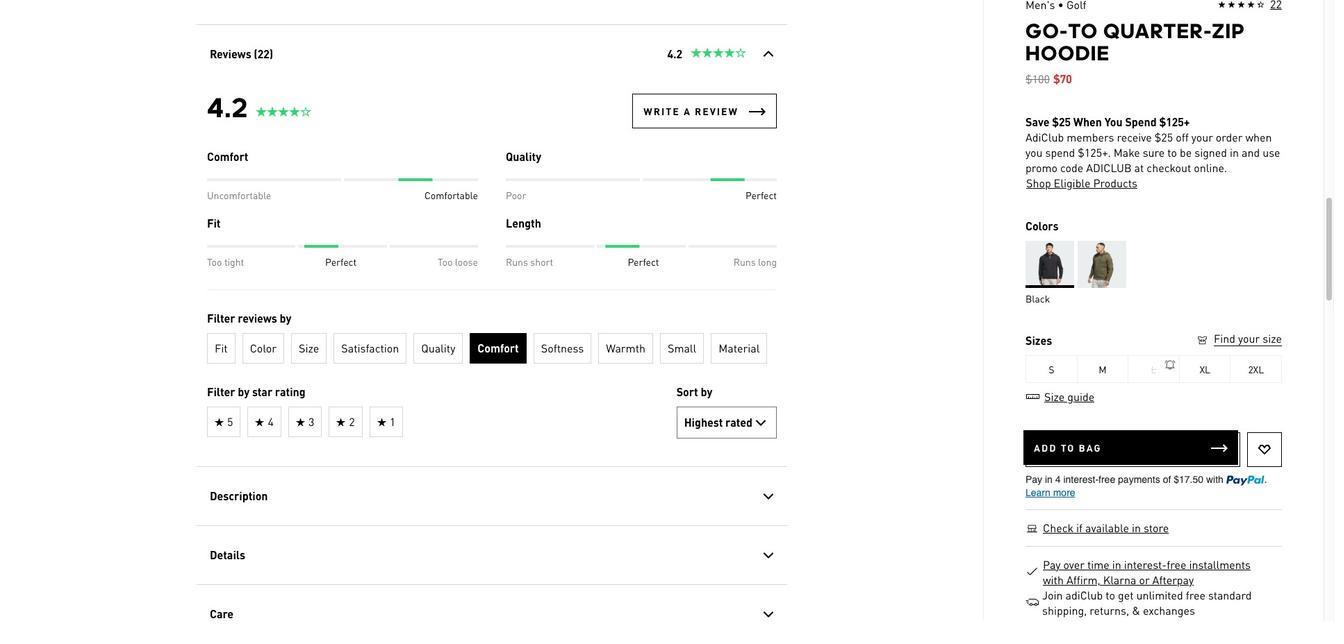 Task type: locate. For each thing, give the bounding box(es) containing it.
4
[[268, 415, 273, 429]]

1 horizontal spatial in
[[1132, 521, 1141, 536]]

1 vertical spatial 4.2
[[207, 91, 248, 124]]

and
[[1242, 145, 1260, 160]]

2 horizontal spatial by
[[700, 385, 712, 400]]

none field containing highest rated
[[676, 407, 777, 439]]

2 too from the left
[[437, 256, 452, 268]]

with
[[1043, 573, 1064, 588]]

at
[[1134, 161, 1144, 175]]

runs left "short"
[[506, 256, 528, 268]]

5 link
[[207, 407, 240, 438]]

1 vertical spatial in
[[1132, 521, 1141, 536]]

returns,
[[1090, 604, 1129, 618]]

3 link
[[288, 407, 322, 438]]

to up the $70
[[1068, 19, 1098, 43]]

free inside join adiclub to get unlimited free standard shipping, returns, & exchanges
[[1186, 589, 1206, 603]]

size inside 'link'
[[299, 341, 319, 356]]

short
[[530, 256, 553, 268]]

rating
[[275, 385, 305, 400]]

1 horizontal spatial perfect
[[627, 256, 659, 268]]

comfort link
[[470, 334, 526, 364]]

2 link
[[329, 407, 362, 438]]

0 horizontal spatial your
[[1192, 130, 1213, 145]]

pay
[[1043, 558, 1061, 573]]

0 horizontal spatial 4.2
[[207, 91, 248, 124]]

4.2 up comfort
[[207, 91, 248, 124]]

1 vertical spatial free
[[1186, 589, 1206, 603]]

spend
[[1125, 115, 1157, 129]]

by right sort
[[700, 385, 712, 400]]

zip
[[1212, 19, 1245, 43]]

online.
[[1194, 161, 1227, 175]]

add to bag button
[[1024, 431, 1238, 466]]

2 vertical spatial in
[[1112, 558, 1121, 573]]

warmth link
[[598, 334, 653, 364]]

size guide link
[[1026, 390, 1095, 404]]

perfect for length
[[627, 256, 659, 268]]

bag
[[1079, 442, 1102, 454]]

0 horizontal spatial too
[[207, 256, 222, 268]]

product color: black image
[[1026, 241, 1074, 288]]

by right reviews
[[279, 311, 291, 326]]

by
[[279, 311, 291, 326], [238, 385, 249, 400], [700, 385, 712, 400]]

filter up fit
[[207, 311, 235, 326]]

1 filter from the top
[[207, 311, 235, 326]]

0 horizontal spatial size
[[299, 341, 319, 356]]

1 horizontal spatial your
[[1238, 331, 1260, 346]]

filter for filter by star rating
[[207, 385, 235, 400]]

available
[[1085, 521, 1129, 536]]

pay over time in interest-free installments with affirm, klarna or afterpay
[[1043, 558, 1251, 588]]

1 horizontal spatial to
[[1168, 145, 1177, 160]]

description button
[[196, 468, 787, 526]]

1 link
[[369, 407, 403, 438]]

runs left 'long'
[[733, 256, 755, 268]]

in inside the save $25 when you spend $125+ adiclub members receive $25 off your order when you spend $125+. make sure to be signed in and use promo code adiclub at checkout online. shop eligible products
[[1230, 145, 1239, 160]]

your right find
[[1238, 331, 1260, 346]]

to
[[1168, 145, 1177, 160], [1106, 589, 1115, 603]]

0 horizontal spatial perfect
[[325, 256, 356, 268]]

write a review button
[[632, 94, 777, 129]]

size guide
[[1044, 390, 1095, 404]]

softness link
[[533, 334, 591, 364]]

2 runs from the left
[[733, 256, 755, 268]]

4.2
[[667, 47, 682, 61], [207, 91, 248, 124]]

pay over time in interest-free installments with affirm, klarna or afterpay link
[[1042, 558, 1273, 589]]

size
[[1263, 331, 1282, 346], [299, 341, 319, 356]]

check if available in store button
[[1042, 521, 1170, 536]]

colors
[[1026, 219, 1059, 233]]

2 filter from the top
[[207, 385, 235, 400]]

0 vertical spatial free
[[1167, 558, 1186, 573]]

4.2 up "write"
[[667, 47, 682, 61]]

filter reviews by
[[207, 311, 291, 326]]

1 horizontal spatial $25
[[1155, 130, 1173, 145]]

free for interest-
[[1167, 558, 1186, 573]]

dropdown image
[[752, 415, 769, 432]]

free down afterpay at the bottom right
[[1186, 589, 1206, 603]]

0 horizontal spatial by
[[238, 385, 249, 400]]

by left star
[[238, 385, 249, 400]]

go-
[[1026, 19, 1068, 43]]

1 vertical spatial your
[[1238, 331, 1260, 346]]

0 horizontal spatial runs
[[506, 256, 528, 268]]

your inside button
[[1238, 331, 1260, 346]]

m button
[[1078, 356, 1129, 384]]

$25 up adiclub
[[1052, 115, 1071, 129]]

in inside button
[[1132, 521, 1141, 536]]

filter by star rating
[[207, 385, 305, 400]]

find
[[1214, 331, 1236, 346]]

details button
[[196, 527, 787, 585]]

l
[[1151, 363, 1157, 376]]

perfect
[[745, 189, 777, 202], [325, 256, 356, 268], [627, 256, 659, 268]]

adiclub
[[1086, 161, 1132, 175]]

0 horizontal spatial in
[[1112, 558, 1121, 573]]

a
[[683, 105, 691, 117]]

to inside go-to quarter-zip hoodie $100 $70
[[1068, 19, 1098, 43]]

1 too from the left
[[207, 256, 222, 268]]

in
[[1230, 145, 1239, 160], [1132, 521, 1141, 536], [1112, 558, 1121, 573]]

0 vertical spatial filter
[[207, 311, 235, 326]]

sure
[[1143, 145, 1165, 160]]

time
[[1087, 558, 1110, 573]]

1 vertical spatial to
[[1106, 589, 1115, 603]]

to left be
[[1168, 145, 1177, 160]]

&
[[1132, 604, 1140, 618]]

review
[[695, 105, 738, 117]]

0 horizontal spatial $25
[[1052, 115, 1071, 129]]

too left loose at the top left of the page
[[437, 256, 452, 268]]

to inside button
[[1061, 442, 1075, 454]]

material link
[[711, 334, 767, 364]]

by for sort by
[[700, 385, 712, 400]]

color link
[[242, 334, 284, 364]]

runs for runs short
[[506, 256, 528, 268]]

interest-
[[1124, 558, 1167, 573]]

3
[[308, 415, 314, 429]]

$25 up sure
[[1155, 130, 1173, 145]]

1 runs from the left
[[506, 256, 528, 268]]

l button
[[1129, 356, 1180, 384]]

1 horizontal spatial runs
[[733, 256, 755, 268]]

star
[[252, 385, 272, 400]]

1 horizontal spatial 4.2
[[667, 47, 682, 61]]

your up signed
[[1192, 130, 1213, 145]]

0 vertical spatial 4.2
[[667, 47, 682, 61]]

to for add
[[1061, 442, 1075, 454]]

2 horizontal spatial perfect
[[745, 189, 777, 202]]

free inside pay over time in interest-free installments with affirm, klarna or afterpay
[[1167, 558, 1186, 573]]

over
[[1063, 558, 1085, 573]]

2 horizontal spatial in
[[1230, 145, 1239, 160]]

$70
[[1053, 72, 1072, 86]]

0 vertical spatial to
[[1168, 145, 1177, 160]]

1 vertical spatial filter
[[207, 385, 235, 400]]

perfect for fit
[[325, 256, 356, 268]]

color
[[250, 341, 276, 356]]

go-to quarter-zip hoodie $100 $70
[[1026, 19, 1245, 86]]

1 vertical spatial $25
[[1155, 130, 1173, 145]]

warmth
[[606, 341, 645, 356]]

highest rated
[[684, 416, 752, 430]]

highest
[[684, 416, 723, 430]]

0 vertical spatial your
[[1192, 130, 1213, 145]]

filter up 5 link
[[207, 385, 235, 400]]

1 horizontal spatial size
[[1263, 331, 1282, 346]]

free up afterpay at the bottom right
[[1167, 558, 1186, 573]]

to up returns,
[[1106, 589, 1115, 603]]

size right the color
[[299, 341, 319, 356]]

None field
[[676, 407, 777, 439]]

your inside the save $25 when you spend $125+ adiclub members receive $25 off your order when you spend $125+. make sure to be signed in and use promo code adiclub at checkout online. shop eligible products
[[1192, 130, 1213, 145]]

too left the "tight"
[[207, 256, 222, 268]]

product color: olive strata image
[[1078, 241, 1126, 288]]

in down order
[[1230, 145, 1239, 160]]

size up 2xl button at the right bottom of the page
[[1263, 331, 1282, 346]]

to inside the save $25 when you spend $125+ adiclub members receive $25 off your order when you spend $125+. make sure to be signed in and use promo code adiclub at checkout online. shop eligible products
[[1168, 145, 1177, 160]]

1 vertical spatial to
[[1061, 442, 1075, 454]]

get
[[1118, 589, 1134, 603]]

perfect for quality
[[745, 189, 777, 202]]

in left store at right bottom
[[1132, 521, 1141, 536]]

your
[[1192, 130, 1213, 145], [1238, 331, 1260, 346]]

save
[[1026, 115, 1050, 129]]

satisfaction
[[341, 341, 399, 356]]

in inside pay over time in interest-free installments with affirm, klarna or afterpay
[[1112, 558, 1121, 573]]

1
[[389, 415, 395, 429]]

$25
[[1052, 115, 1071, 129], [1155, 130, 1173, 145]]

0 horizontal spatial to
[[1106, 589, 1115, 603]]

in up klarna
[[1112, 558, 1121, 573]]

0 vertical spatial in
[[1230, 145, 1239, 160]]

to left bag
[[1061, 442, 1075, 454]]

small link
[[660, 334, 704, 364]]

promo
[[1026, 161, 1058, 175]]

1 horizontal spatial too
[[437, 256, 452, 268]]

uncomfortable
[[207, 189, 271, 202]]

0 vertical spatial to
[[1068, 19, 1098, 43]]



Task type: vqa. For each thing, say whether or not it's contained in the screenshot.
Men link on the left top of the page
no



Task type: describe. For each thing, give the bounding box(es) containing it.
details
[[210, 548, 245, 563]]

$125+.
[[1078, 145, 1111, 160]]

small
[[667, 341, 696, 356]]

black
[[1026, 293, 1050, 305]]

reviews (22)
[[210, 47, 273, 61]]

runs for runs long
[[733, 256, 755, 268]]

hoodie
[[1026, 41, 1110, 65]]

to inside join adiclub to get unlimited free standard shipping, returns, & exchanges
[[1106, 589, 1115, 603]]

sort
[[676, 385, 698, 400]]

signed
[[1195, 145, 1227, 160]]

s
[[1049, 363, 1054, 376]]

find your size
[[1214, 331, 1282, 346]]

add
[[1034, 442, 1057, 454]]

quarter-
[[1103, 19, 1212, 43]]

spend
[[1045, 145, 1075, 160]]

members
[[1067, 130, 1114, 145]]

material
[[718, 341, 759, 356]]

add to bag
[[1034, 442, 1102, 454]]

in for store
[[1132, 521, 1141, 536]]

free for unlimited
[[1186, 589, 1206, 603]]

exchanges
[[1143, 604, 1195, 618]]

to for go-
[[1068, 19, 1098, 43]]

poor
[[506, 189, 526, 202]]

you
[[1105, 115, 1123, 129]]

checkout
[[1147, 161, 1191, 175]]

save $25 when you spend $125+ adiclub members receive $25 off your order when you spend $125+. make sure to be signed in and use promo code adiclub at checkout online. shop eligible products
[[1026, 115, 1280, 190]]

too loose
[[437, 256, 478, 268]]

fit
[[214, 341, 227, 356]]

s button
[[1026, 356, 1078, 384]]

m
[[1099, 363, 1107, 376]]

you
[[1026, 145, 1043, 160]]

2xl
[[1248, 363, 1264, 376]]

5
[[227, 415, 233, 429]]

filter for filter reviews by
[[207, 311, 235, 326]]

shop
[[1026, 176, 1051, 190]]

adiclub
[[1026, 130, 1064, 145]]

use
[[1263, 145, 1280, 160]]

(22)
[[254, 47, 273, 61]]

quality
[[421, 341, 455, 356]]

by for filter by star rating
[[238, 385, 249, 400]]

length
[[506, 216, 541, 231]]

too tight
[[207, 256, 244, 268]]

0 vertical spatial $25
[[1052, 115, 1071, 129]]

find your size button
[[1196, 331, 1282, 349]]

runs short
[[506, 256, 553, 268]]

comfort
[[207, 149, 248, 164]]

fit link
[[207, 334, 235, 364]]

be
[[1180, 145, 1192, 160]]

quality link
[[413, 334, 463, 364]]

write a review
[[643, 105, 738, 117]]

xl
[[1200, 363, 1210, 376]]

1 horizontal spatial by
[[279, 311, 291, 326]]

too for too tight
[[207, 256, 222, 268]]

afterpay
[[1153, 573, 1194, 588]]

too for too loose
[[437, 256, 452, 268]]

join adiclub to get unlimited free standard shipping, returns, & exchanges
[[1042, 589, 1252, 618]]

description
[[210, 489, 268, 504]]

rated
[[725, 416, 752, 430]]

join
[[1042, 589, 1063, 603]]

check
[[1043, 521, 1074, 536]]

loose
[[455, 256, 478, 268]]

unlimited
[[1136, 589, 1183, 603]]

size
[[1044, 390, 1065, 404]]

standard
[[1208, 589, 1252, 603]]

2xl button
[[1231, 356, 1282, 384]]

in for interest-
[[1112, 558, 1121, 573]]

if
[[1076, 521, 1083, 536]]

runs long
[[733, 256, 777, 268]]

make
[[1114, 145, 1140, 160]]

4 link
[[247, 407, 281, 438]]

affirm,
[[1067, 573, 1101, 588]]

$100
[[1026, 72, 1050, 86]]

reviews
[[238, 311, 277, 326]]

shipping,
[[1042, 604, 1087, 618]]

size link
[[291, 334, 326, 364]]

find your size image
[[1196, 334, 1209, 347]]

or
[[1139, 573, 1150, 588]]

installments
[[1189, 558, 1251, 573]]

comfortable
[[424, 189, 478, 202]]

off
[[1176, 130, 1189, 145]]

xl button
[[1180, 356, 1231, 384]]

size inside button
[[1263, 331, 1282, 346]]

adiclub
[[1066, 589, 1103, 603]]

sizes
[[1026, 334, 1052, 348]]



